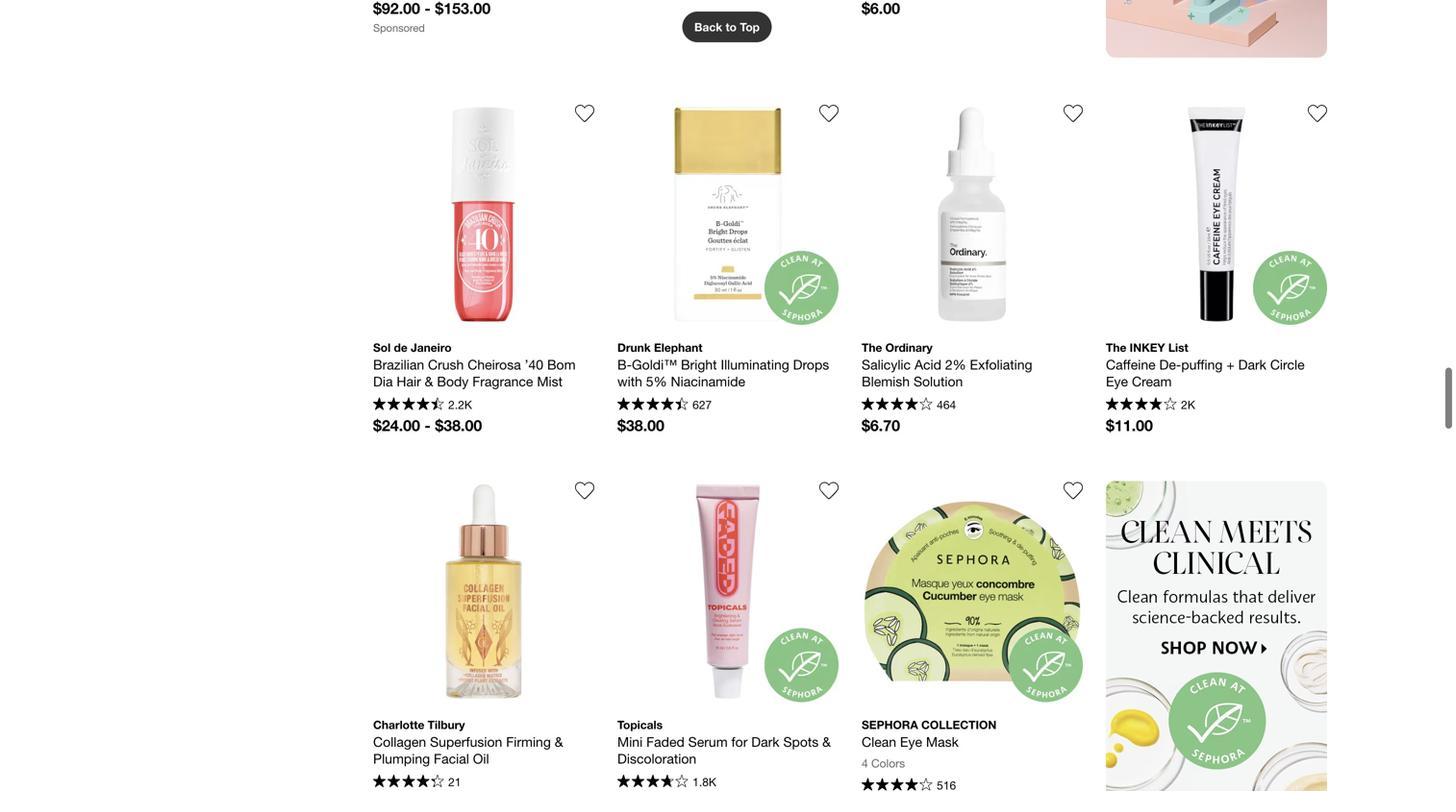 Task type: locate. For each thing, give the bounding box(es) containing it.
1 the from the left
[[862, 341, 883, 355]]

collagen
[[373, 735, 426, 750]]

the inside the ordinary salicylic acid 2% exfoliating blemish solution
[[862, 341, 883, 355]]

& right firming in the left of the page
[[555, 735, 563, 750]]

dark right "for"
[[752, 735, 780, 750]]

1 vertical spatial dark
[[752, 735, 780, 750]]

1 vertical spatial eye
[[900, 735, 923, 750]]

$6.70
[[862, 417, 901, 435]]

0 horizontal spatial &
[[425, 374, 433, 390]]

eye down sephora
[[900, 735, 923, 750]]

+
[[1227, 357, 1235, 373]]

0 horizontal spatial eye
[[900, 735, 923, 750]]

clean meets clinical clean formulas deliver science-backed results shop now image
[[1106, 482, 1328, 792]]

superfusion
[[430, 735, 502, 750]]

the inkey list caffeine de-puffing + dark circle eye cream
[[1106, 341, 1309, 390]]

sephora collection - clean eye mask image
[[862, 482, 1083, 703]]

drops
[[793, 357, 830, 373]]

1 horizontal spatial eye
[[1106, 374, 1129, 390]]

4 stars element up "$11.00"
[[1106, 398, 1177, 413]]

& inside charlotte tilbury collagen superfusion firming & plumping facial oil
[[555, 735, 563, 750]]

niacinamide
[[671, 374, 746, 390]]

sign in to love sol de janeiro - brazilian crush cheirosa '40 bom dia hair & body fragrance mist image
[[575, 104, 595, 123]]

2 horizontal spatial &
[[823, 735, 831, 750]]

'40
[[525, 357, 544, 373]]

collection
[[922, 719, 997, 732]]

exfoliating
[[970, 357, 1033, 373]]

& right spots
[[823, 735, 831, 750]]

4.5 stars element for $38.00
[[618, 398, 689, 413]]

drunk elephant b-goldi™ bright illuminating drops with 5% niacinamide
[[618, 341, 833, 390]]

$38.00 down 2.2k reviews element
[[435, 417, 482, 435]]

0 horizontal spatial the
[[862, 341, 883, 355]]

eye inside sephora collection clean eye mask 4 colors
[[900, 735, 923, 750]]

4.5 stars element for $24.00 - $38.00
[[373, 398, 444, 413]]

1 horizontal spatial dark
[[1239, 357, 1267, 373]]

caffeine
[[1106, 357, 1156, 373]]

the up caffeine at the top right of page
[[1106, 341, 1127, 355]]

21 reviews element
[[448, 776, 461, 789]]

& right hair
[[425, 374, 433, 390]]

eye inside the inkey list caffeine de-puffing + dark circle eye cream
[[1106, 374, 1129, 390]]

eye
[[1106, 374, 1129, 390], [900, 735, 923, 750]]

1 horizontal spatial &
[[555, 735, 563, 750]]

0 horizontal spatial $38.00
[[435, 417, 482, 435]]

1 horizontal spatial the
[[1106, 341, 1127, 355]]

eye down caffeine at the top right of page
[[1106, 374, 1129, 390]]

drunk elephant - b-goldi™ bright illuminating drops with 5% niacinamide image
[[618, 104, 839, 325]]

topicals - mini faded serum for dark spots & discoloration image
[[618, 482, 839, 703]]

4.5 stars element down 5%
[[618, 398, 689, 413]]

sol de janeiro - brazilian crush cheirosa '40 bom dia hair & body fragrance mist image
[[373, 104, 595, 325]]

$38.00 down with
[[618, 417, 665, 435]]

4.5 stars element up $24.00
[[373, 398, 444, 413]]

back
[[695, 20, 723, 34]]

acid
[[915, 357, 942, 373]]

&
[[425, 374, 433, 390], [555, 735, 563, 750], [823, 735, 831, 750]]

dark
[[1239, 357, 1267, 373], [752, 735, 780, 750]]

1 horizontal spatial $38.00
[[618, 417, 665, 435]]

sign in to love the ordinary - salicylic acid 2% exfoliating blemish solution image
[[1064, 104, 1083, 123]]

topicals
[[618, 719, 663, 732]]

bright
[[681, 357, 717, 373]]

1.8k reviews element
[[693, 776, 717, 789]]

sol de janeiro brazilian crush cheirosa '40 bom dia hair & body fragrance mist
[[373, 341, 580, 390]]

inkey
[[1130, 341, 1166, 355]]

for
[[732, 735, 748, 750]]

dark inside the inkey list caffeine de-puffing + dark circle eye cream
[[1239, 357, 1267, 373]]

2 the from the left
[[1106, 341, 1127, 355]]

0 vertical spatial eye
[[1106, 374, 1129, 390]]

$38.00
[[435, 417, 482, 435], [618, 417, 665, 435]]

list
[[1169, 341, 1189, 355]]

the inside the inkey list caffeine de-puffing + dark circle eye cream
[[1106, 341, 1127, 355]]

4.5 stars element
[[373, 398, 444, 413], [618, 398, 689, 413], [373, 775, 444, 791]]

back to top
[[695, 20, 760, 34]]

sign in to love sephora collection - clean eye mask image
[[1064, 482, 1083, 501]]

hair
[[397, 374, 421, 390]]

4 stars element
[[862, 398, 933, 413], [1106, 398, 1177, 413], [862, 779, 933, 792]]

firming
[[506, 735, 551, 750]]

circle
[[1271, 357, 1305, 373]]

serum
[[689, 735, 728, 750]]

sign in to love topicals - mini faded serum for dark spots & discoloration image
[[820, 482, 839, 501]]

0 horizontal spatial dark
[[752, 735, 780, 750]]

the
[[862, 341, 883, 355], [1106, 341, 1127, 355]]

0 vertical spatial dark
[[1239, 357, 1267, 373]]

clean
[[862, 735, 897, 750]]

back to top button
[[683, 12, 772, 42]]

dark right "+" at the top
[[1239, 357, 1267, 373]]

cheirosa
[[468, 357, 521, 373]]

4 stars element up $6.70
[[862, 398, 933, 413]]

blemish
[[862, 374, 910, 390]]

bom
[[547, 357, 576, 373]]

627
[[693, 398, 712, 412]]

mist
[[537, 374, 563, 390]]

the up the salicylic
[[862, 341, 883, 355]]



Task type: vqa. For each thing, say whether or not it's contained in the screenshot.
Age
no



Task type: describe. For each thing, give the bounding box(es) containing it.
plumping
[[373, 751, 430, 767]]

goldi™
[[632, 357, 677, 373]]

charlotte tilbury collagen superfusion firming & plumping facial oil
[[373, 719, 567, 767]]

top
[[740, 20, 760, 34]]

627 reviews element
[[693, 398, 712, 412]]

ordinary
[[886, 341, 933, 355]]

sol
[[373, 341, 391, 355]]

with
[[618, 374, 643, 390]]

the for $11.00
[[1106, 341, 1127, 355]]

topicals mini faded serum for dark spots & discoloration
[[618, 719, 835, 767]]

2.2k reviews element
[[448, 398, 472, 412]]

4 stars element for $6.70
[[862, 398, 933, 413]]

sign in to love drunk elephant - b-goldi™ bright illuminating drops with 5% niacinamide image
[[820, 104, 839, 123]]

-
[[425, 417, 431, 435]]

the for $6.70
[[862, 341, 883, 355]]

crush
[[428, 357, 464, 373]]

516 reviews element
[[937, 780, 956, 792]]

colors
[[872, 757, 905, 771]]

fragrance
[[473, 374, 533, 390]]

elephant
[[654, 341, 703, 355]]

464 reviews element
[[937, 398, 956, 412]]

2k reviews element
[[1182, 398, 1196, 412]]

drunk
[[618, 341, 651, 355]]

$24.00
[[373, 417, 420, 435]]

janeiro
[[411, 341, 452, 355]]

facial
[[434, 751, 469, 767]]

sponsored
[[373, 22, 425, 34]]

464
[[937, 398, 956, 412]]

sephora
[[862, 719, 918, 732]]

4.5 stars element down "plumping"
[[373, 775, 444, 791]]

charlotte
[[373, 719, 425, 732]]

de
[[394, 341, 408, 355]]

2k
[[1182, 398, 1196, 412]]

cream
[[1132, 374, 1172, 390]]

& inside topicals mini faded serum for dark spots & discoloration
[[823, 735, 831, 750]]

faded
[[647, 735, 685, 750]]

de-
[[1160, 357, 1182, 373]]

sephora collection clean eye mask 4 colors
[[862, 719, 997, 771]]

skin routine quiz get started image
[[1106, 0, 1328, 58]]

the ordinary salicylic acid 2% exfoliating blemish solution
[[862, 341, 1037, 390]]

$24.00 - $38.00
[[373, 417, 482, 435]]

salicylic
[[862, 357, 911, 373]]

to
[[726, 20, 737, 34]]

4 stars element down colors
[[862, 779, 933, 792]]

$11.00
[[1106, 417, 1153, 435]]

oil
[[473, 751, 489, 767]]

discoloration
[[618, 751, 697, 767]]

charlotte tilbury - collagen superfusion firming & plumping facial oil image
[[373, 482, 595, 703]]

puffing
[[1182, 357, 1223, 373]]

4 stars element for $11.00
[[1106, 398, 1177, 413]]

2.2k
[[448, 398, 472, 412]]

spots
[[784, 735, 819, 750]]

4
[[862, 757, 868, 771]]

2 $38.00 from the left
[[618, 417, 665, 435]]

21
[[448, 776, 461, 789]]

tilbury
[[428, 719, 465, 732]]

sponsored link
[[373, 0, 595, 35]]

brazilian
[[373, 357, 424, 373]]

sign in to love the inkey list - caffeine de-puffing + dark circle eye cream image
[[1308, 104, 1328, 123]]

dark inside topicals mini faded serum for dark spots & discoloration
[[752, 735, 780, 750]]

b-
[[618, 357, 632, 373]]

mask
[[926, 735, 959, 750]]

the ordinary - salicylic acid 2% exfoliating blemish solution image
[[862, 104, 1083, 325]]

& inside "sol de janeiro brazilian crush cheirosa '40 bom dia hair & body fragrance mist"
[[425, 374, 433, 390]]

body
[[437, 374, 469, 390]]

5%
[[646, 374, 667, 390]]

sign in to love charlotte tilbury - collagen superfusion firming & plumping facial oil image
[[575, 482, 595, 501]]

2%
[[946, 357, 967, 373]]

mini
[[618, 735, 643, 750]]

dia
[[373, 374, 393, 390]]

solution
[[914, 374, 963, 390]]

1 $38.00 from the left
[[435, 417, 482, 435]]

the inkey list - caffeine de-puffing + dark circle eye cream image
[[1106, 104, 1328, 325]]

illuminating
[[721, 357, 790, 373]]

1.8k
[[693, 776, 717, 789]]

3.5 stars element
[[618, 775, 689, 791]]



